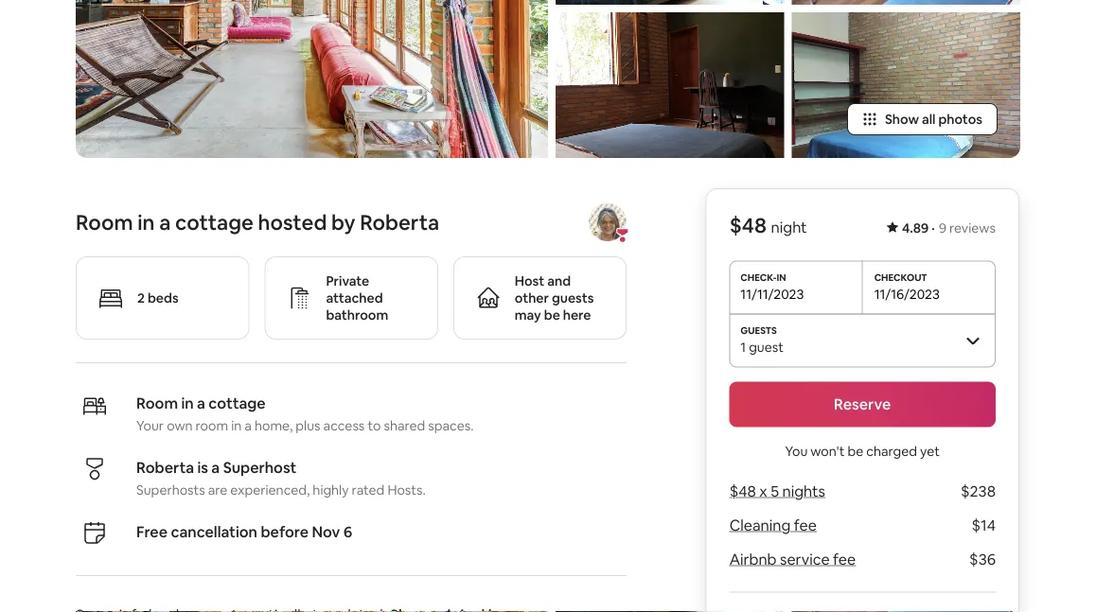 Task type: locate. For each thing, give the bounding box(es) containing it.
be
[[544, 307, 560, 324], [848, 443, 864, 460]]

0 vertical spatial roberta
[[360, 209, 440, 236]]

$48 left night
[[730, 212, 767, 239]]

fee
[[794, 516, 817, 536], [833, 550, 856, 570]]

fee right service
[[833, 550, 856, 570]]

0 horizontal spatial roberta
[[136, 458, 194, 477]]

9
[[939, 220, 947, 237]]

1 $48 from the top
[[730, 212, 767, 239]]

a right is
[[212, 458, 220, 477]]

0 horizontal spatial room
[[76, 209, 133, 236]]

2 beds
[[137, 290, 179, 307]]

cottage inside 'room in a cottage your own room in a home, plus access to shared spaces.'
[[209, 394, 266, 413]]

$48 left x
[[730, 482, 756, 502]]

free cancellation before nov 6
[[136, 522, 352, 542]]

hosted
[[258, 209, 327, 236]]

show
[[885, 111, 920, 128]]

room inside 'room in a cottage your own room in a home, plus access to shared spaces.'
[[136, 394, 178, 413]]

superhost
[[223, 458, 297, 477]]

airbnb service fee
[[730, 550, 856, 570]]

cottage for hosted
[[175, 209, 254, 236]]

mermaid suite - toca da capuava granja viana cotia image 5 image
[[792, 12, 1021, 158]]

own
[[167, 418, 193, 435]]

room
[[76, 209, 133, 236], [136, 394, 178, 413]]

fee up service
[[794, 516, 817, 536]]

0 horizontal spatial be
[[544, 307, 560, 324]]

cottage
[[175, 209, 254, 236], [209, 394, 266, 413]]

reserve button
[[730, 382, 996, 428]]

in up '2'
[[138, 209, 155, 236]]

nights
[[782, 482, 825, 502]]

nov
[[312, 522, 340, 542]]

cancellation
[[171, 522, 258, 542]]

superhosts
[[136, 482, 205, 499]]

0 vertical spatial room
[[76, 209, 133, 236]]

shared
[[384, 418, 425, 435]]

be inside 'host and other guests may be here'
[[544, 307, 560, 324]]

yet
[[921, 443, 940, 460]]

$48 night
[[730, 212, 807, 239]]

beds
[[148, 290, 179, 307]]

0 horizontal spatial in
[[138, 209, 155, 236]]

cottage up "room"
[[209, 394, 266, 413]]

0 vertical spatial in
[[138, 209, 155, 236]]

1 vertical spatial room
[[136, 394, 178, 413]]

a up "room"
[[197, 394, 205, 413]]

$48
[[730, 212, 767, 239], [730, 482, 756, 502]]

spaces.
[[428, 418, 474, 435]]

airbnb
[[730, 550, 777, 570]]

reserve
[[834, 395, 891, 415]]

be right may
[[544, 307, 560, 324]]

cleaning fee button
[[730, 516, 817, 536]]

6
[[343, 522, 352, 542]]

1 vertical spatial cottage
[[209, 394, 266, 413]]

cottage left 'hosted'
[[175, 209, 254, 236]]

roberta is a superhost. image
[[616, 228, 631, 244]]

hosts.
[[388, 482, 426, 499]]

1 vertical spatial be
[[848, 443, 864, 460]]

2 $48 from the top
[[730, 482, 756, 502]]

1 horizontal spatial room
[[136, 394, 178, 413]]

be right won't
[[848, 443, 864, 460]]

room in a cottage your own room in a home, plus access to shared spaces.
[[136, 394, 474, 435]]

$238
[[961, 482, 996, 502]]

1 horizontal spatial fee
[[833, 550, 856, 570]]

1 horizontal spatial roberta
[[360, 209, 440, 236]]

reviews
[[950, 220, 996, 237]]

0 vertical spatial be
[[544, 307, 560, 324]]

host and other guests may be here
[[515, 273, 594, 324]]

roberta
[[360, 209, 440, 236], [136, 458, 194, 477]]

in up own
[[181, 394, 194, 413]]

you won't be charged yet
[[786, 443, 940, 460]]

a inside roberta is a superhost superhosts are experienced, highly rated hosts.
[[212, 458, 220, 477]]

0 horizontal spatial fee
[[794, 516, 817, 536]]

you
[[786, 443, 808, 460]]

a for superhosts
[[212, 458, 220, 477]]

may
[[515, 307, 541, 324]]

show all photos
[[885, 111, 983, 128]]

$48 x 5 nights button
[[730, 482, 825, 502]]

a up the beds
[[159, 209, 171, 236]]

5
[[771, 482, 779, 502]]

2 vertical spatial in
[[231, 418, 242, 435]]

roberta image
[[589, 204, 627, 242], [589, 204, 627, 242]]

1 horizontal spatial in
[[181, 394, 194, 413]]

roberta inside roberta is a superhost superhosts are experienced, highly rated hosts.
[[136, 458, 194, 477]]

0 vertical spatial $48
[[730, 212, 767, 239]]

in
[[138, 209, 155, 236], [181, 394, 194, 413], [231, 418, 242, 435]]

1 vertical spatial in
[[181, 394, 194, 413]]

a
[[159, 209, 171, 236], [197, 394, 205, 413], [245, 418, 252, 435], [212, 458, 220, 477]]

roberta up superhosts
[[136, 458, 194, 477]]

1 guest
[[741, 339, 784, 356]]

private attached bathroom
[[326, 273, 388, 324]]

bathroom
[[326, 307, 388, 324]]

roberta right by
[[360, 209, 440, 236]]

1
[[741, 339, 746, 356]]

·
[[932, 220, 936, 237]]

mermaid suite - toca da capuava granja viana cotia image 3 image
[[556, 12, 785, 158]]

1 vertical spatial fee
[[833, 550, 856, 570]]

0 vertical spatial cottage
[[175, 209, 254, 236]]

room
[[196, 418, 228, 435]]

1 vertical spatial roberta
[[136, 458, 194, 477]]

mermaid suite - toca da capuava granja viana cotia image 2 image
[[556, 0, 785, 5]]

mermaid suite - toca da capuava granja viana cotia image 4 image
[[792, 0, 1021, 5]]

a left home,
[[245, 418, 252, 435]]

1 vertical spatial $48
[[730, 482, 756, 502]]

here
[[563, 307, 591, 324]]

in right "room"
[[231, 418, 242, 435]]



Task type: describe. For each thing, give the bounding box(es) containing it.
4.89
[[902, 220, 929, 237]]

is
[[197, 458, 208, 477]]

and
[[548, 273, 571, 290]]

$48 for $48 x 5 nights
[[730, 482, 756, 502]]

mermaid suite - toca da capuava granja viana cotia image 1 image
[[76, 0, 548, 158]]

photos
[[939, 111, 983, 128]]

roberta is a superhost superhosts are experienced, highly rated hosts.
[[136, 458, 426, 499]]

cleaning fee
[[730, 516, 817, 536]]

11/16/2023
[[875, 286, 940, 303]]

cottage for your
[[209, 394, 266, 413]]

2 horizontal spatial in
[[231, 418, 242, 435]]

service
[[780, 550, 830, 570]]

0 vertical spatial fee
[[794, 516, 817, 536]]

free
[[136, 522, 168, 542]]

room for room in a cottage your own room in a home, plus access to shared spaces.
[[136, 394, 178, 413]]

guest
[[749, 339, 784, 356]]

cleaning
[[730, 516, 791, 536]]

home,
[[255, 418, 293, 435]]

attached
[[326, 290, 383, 307]]

to
[[368, 418, 381, 435]]

charged
[[867, 443, 918, 460]]

room for room in a cottage hosted by roberta
[[76, 209, 133, 236]]

all
[[922, 111, 936, 128]]

guests
[[552, 290, 594, 307]]

$14
[[972, 516, 996, 536]]

1 horizontal spatial be
[[848, 443, 864, 460]]

won't
[[811, 443, 845, 460]]

by
[[331, 209, 356, 236]]

highly
[[313, 482, 349, 499]]

2
[[137, 290, 145, 307]]

before
[[261, 522, 309, 542]]

host
[[515, 273, 545, 290]]

rated
[[352, 482, 385, 499]]

$48 x 5 nights
[[730, 482, 825, 502]]

$36
[[970, 550, 996, 570]]

airbnb service fee button
[[730, 550, 856, 570]]

room in a cottage hosted by roberta
[[76, 209, 440, 236]]

plus
[[296, 418, 321, 435]]

private
[[326, 273, 370, 290]]

11/11/2023
[[741, 286, 804, 303]]

a for your
[[197, 394, 205, 413]]

1 guest button
[[730, 314, 996, 367]]

experienced,
[[230, 482, 310, 499]]

4.89 · 9 reviews
[[902, 220, 996, 237]]

are
[[208, 482, 228, 499]]

your
[[136, 418, 164, 435]]

a for hosted
[[159, 209, 171, 236]]

show all photos button
[[848, 103, 998, 136]]

night
[[771, 218, 807, 237]]

access
[[323, 418, 365, 435]]

other
[[515, 290, 549, 307]]

in for room in a cottage hosted by roberta
[[138, 209, 155, 236]]

$48 for $48 night
[[730, 212, 767, 239]]

x
[[760, 482, 767, 502]]

in for room in a cottage your own room in a home, plus access to shared spaces.
[[181, 394, 194, 413]]



Task type: vqa. For each thing, say whether or not it's contained in the screenshot.
'Outdoor' for Outdoor dining area
no



